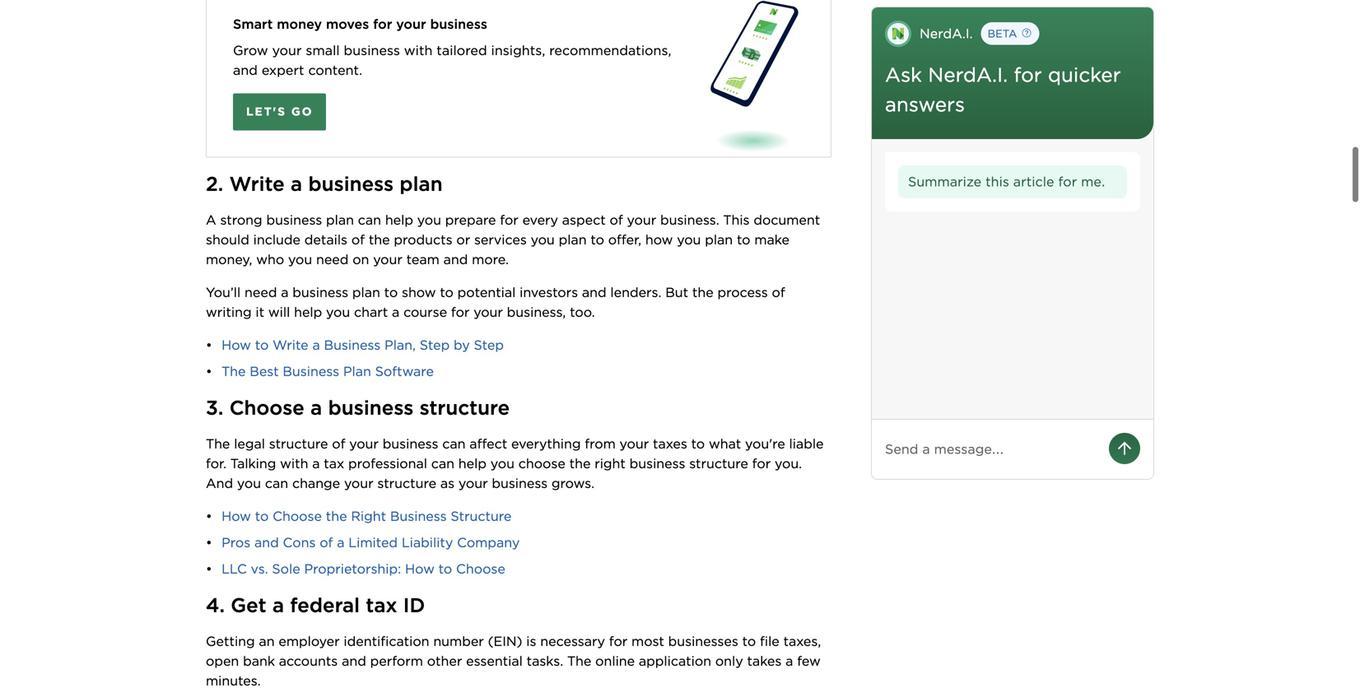 Task type: vqa. For each thing, say whether or not it's contained in the screenshot.
the team
yes



Task type: describe. For each thing, give the bounding box(es) containing it.
to inside the legal structure of your business can affect everything from your taxes to what you're liable for. talking with a tax professional can help you choose the right business structure for you. and you can change your structure as your business grows.
[[692, 436, 705, 452]]

team
[[407, 252, 440, 268]]

the inside the legal structure of your business can affect everything from your taxes to what you're liable for. talking with a tax professional can help you choose the right business structure for you. and you can change your structure as your business grows.
[[570, 456, 591, 472]]

on
[[353, 252, 369, 268]]

of right cons
[[320, 535, 333, 551]]

business up tailored
[[430, 16, 488, 32]]

content.
[[308, 62, 362, 78]]

insights,
[[491, 43, 546, 59]]

grow your small business with tailored insights, recommendations, and expert content.
[[233, 43, 672, 78]]

the for the legal structure of your business can affect everything from your taxes to what you're liable for. talking with a tax professional can help you choose the right business structure for you. and you can change your structure as your business grows.
[[206, 436, 230, 452]]

right
[[595, 456, 626, 472]]

summarize this article for me. button
[[899, 166, 1128, 198]]

by
[[454, 337, 470, 353]]

0 vertical spatial choose
[[230, 396, 305, 420]]

ask
[[885, 63, 922, 87]]

the best business plan software link
[[222, 364, 434, 380]]

to down liability
[[439, 561, 452, 577]]

tasks.
[[527, 654, 564, 670]]

offer,
[[608, 232, 642, 248]]

small
[[306, 43, 340, 59]]

business.
[[661, 212, 720, 228]]

identification
[[344, 634, 430, 650]]

minutes.
[[206, 673, 261, 689]]

liability
[[402, 535, 453, 551]]

tax inside the legal structure of your business can affect everything from your taxes to what you're liable for. talking with a tax professional can help you choose the right business structure for you. and you can change your structure as your business grows.
[[324, 456, 344, 472]]

a inside the legal structure of your business can affect everything from your taxes to what you're liable for. talking with a tax professional can help you choose the right business structure for you. and you can change your structure as your business grows.
[[312, 456, 320, 472]]

1 step from the left
[[420, 337, 450, 353]]

how
[[646, 232, 673, 248]]

business down taxes on the bottom of page
[[630, 456, 686, 472]]

llc
[[222, 561, 247, 577]]

you down business.
[[677, 232, 701, 248]]

the inside 'getting an employer identification number (ein) is necessary for most businesses to file taxes, open bank accounts and perform other essential tasks. the online application only takes a few minutes.'
[[567, 654, 592, 670]]

to up the vs.
[[255, 509, 269, 525]]

online
[[596, 654, 635, 670]]

your up 'grow your small business with tailored insights, recommendations, and expert content.'
[[396, 16, 426, 32]]

can down talking
[[265, 476, 288, 492]]

your right "as"
[[459, 476, 488, 492]]

a up will
[[281, 285, 289, 301]]

llc vs. sole proprietorship: how to choose link
[[222, 561, 506, 577]]

other
[[427, 654, 462, 670]]

this
[[986, 174, 1010, 190]]

accounts
[[279, 654, 338, 670]]

application
[[639, 654, 712, 670]]

plan up products
[[400, 172, 443, 196]]

structure up affect
[[420, 396, 510, 420]]

and inside a strong business plan can help you prepare for every aspect of your business. this document should include details of the products or services you plan to offer, how you plan to make money, who you need on your team and more.
[[444, 252, 468, 268]]

liable
[[789, 436, 824, 452]]

what
[[709, 436, 741, 452]]

most
[[632, 634, 665, 650]]

help inside a strong business plan can help you prepare for every aspect of your business. this document should include details of the products or services you plan to offer, how you plan to make money, who you need on your team and more.
[[385, 212, 413, 228]]

4. get a federal tax id
[[206, 594, 425, 618]]

3.
[[206, 396, 224, 420]]

talking
[[230, 456, 276, 472]]

money,
[[206, 252, 252, 268]]

let's go link
[[233, 94, 326, 131]]

you down the every
[[531, 232, 555, 248]]

affect
[[470, 436, 508, 452]]

2.
[[206, 172, 223, 196]]

summarize this article for me.
[[908, 174, 1106, 190]]

money
[[277, 16, 322, 32]]

essential
[[466, 654, 523, 670]]

business inside a strong business plan can help you prepare for every aspect of your business. this document should include details of the products or services you plan to offer, how you plan to make money, who you need on your team and more.
[[266, 212, 322, 228]]

tailored
[[437, 43, 487, 59]]

a strong business plan can help you prepare for every aspect of your business. this document should include details of the products or services you plan to offer, how you plan to make money, who you need on your team and more.
[[206, 212, 824, 268]]

need inside a strong business plan can help you prepare for every aspect of your business. this document should include details of the products or services you plan to offer, how you plan to make money, who you need on your team and more.
[[316, 252, 349, 268]]

potential
[[458, 285, 516, 301]]

moves
[[326, 16, 369, 32]]

you'll
[[206, 285, 241, 301]]

a down the best business plan software link
[[311, 396, 322, 420]]

your up professional
[[349, 436, 379, 452]]

0 vertical spatial write
[[229, 172, 285, 196]]

and
[[206, 476, 233, 492]]

llc vs. sole proprietorship: how to choose
[[222, 561, 506, 577]]

only
[[716, 654, 743, 670]]

more information about beta image
[[982, 20, 1042, 46]]

can inside a strong business plan can help you prepare for every aspect of your business. this document should include details of the products or services you plan to offer, how you plan to make money, who you need on your team and more.
[[358, 212, 381, 228]]

of inside the legal structure of your business can affect everything from your taxes to what you're liable for. talking with a tax professional can help you choose the right business structure for you. and you can change your structure as your business grows.
[[332, 436, 345, 452]]

you down affect
[[491, 456, 515, 472]]

business up 'details'
[[308, 172, 394, 196]]

professional
[[348, 456, 427, 472]]

smart
[[233, 16, 273, 32]]

every
[[523, 212, 558, 228]]

taxes
[[653, 436, 688, 452]]

you up products
[[417, 212, 441, 228]]

to left show
[[384, 285, 398, 301]]

plan inside you'll need a business plan to show to potential investors and lenders. but the process of writing it will help you chart a course for your business, too.
[[352, 285, 380, 301]]

smart money moves for your business
[[233, 16, 488, 32]]

go
[[291, 105, 313, 119]]

help inside you'll need a business plan to show to potential investors and lenders. but the process of writing it will help you chart a course for your business, too.
[[294, 304, 322, 320]]

can left affect
[[442, 436, 466, 452]]

strong
[[220, 212, 262, 228]]

takes
[[747, 654, 782, 670]]

2 vertical spatial business
[[390, 509, 447, 525]]

you're
[[745, 436, 786, 452]]

to inside 'getting an employer identification number (ein) is necessary for most businesses to file taxes, open bank accounts and perform other essential tasks. the online application only takes a few minutes.'
[[743, 634, 756, 650]]

grow
[[233, 43, 268, 59]]

business up professional
[[383, 436, 439, 452]]

perform
[[370, 654, 423, 670]]

employer
[[279, 634, 340, 650]]

you.
[[775, 456, 802, 472]]

open
[[206, 654, 239, 670]]

sole
[[272, 561, 300, 577]]

me.
[[1082, 174, 1106, 190]]

legal
[[234, 436, 265, 452]]

for right 'moves' at top
[[373, 16, 392, 32]]

pros and cons of a limited liability company link
[[222, 535, 520, 551]]

your inside you'll need a business plan to show to potential investors and lenders. but the process of writing it will help you chart a course for your business, too.
[[474, 304, 503, 320]]

for inside 'getting an employer identification number (ein) is necessary for most businesses to file taxes, open bank accounts and perform other essential tasks. the online application only takes a few minutes.'
[[609, 634, 628, 650]]

Message Entry text field
[[885, 440, 1096, 460]]

everything
[[512, 436, 581, 452]]

getting
[[206, 634, 255, 650]]

how for how to write a business plan, step by step
[[222, 337, 251, 353]]

2 vertical spatial how
[[405, 561, 435, 577]]

company
[[457, 535, 520, 551]]

for inside the ask nerda.i. for quicker answers
[[1014, 63, 1042, 87]]

your inside 'grow your small business with tailored insights, recommendations, and expert content.'
[[272, 43, 302, 59]]

the left right
[[326, 509, 347, 525]]

a up include in the top of the page
[[291, 172, 302, 196]]

you right who
[[288, 252, 312, 268]]

change
[[292, 476, 340, 492]]

a up the best business plan software on the bottom left of page
[[313, 337, 320, 353]]

get
[[231, 594, 267, 618]]

your up "how to choose the right business structure"
[[344, 476, 374, 492]]

include
[[253, 232, 301, 248]]

how to write a business plan, step by step
[[222, 337, 504, 353]]

will
[[268, 304, 290, 320]]

lenders.
[[611, 285, 662, 301]]

writing
[[206, 304, 252, 320]]

can up "as"
[[431, 456, 455, 472]]

getting an employer identification number (ein) is necessary for most businesses to file taxes, open bank accounts and perform other essential tasks. the online application only takes a few minutes.
[[206, 634, 825, 689]]

the inside a strong business plan can help you prepare for every aspect of your business. this document should include details of the products or services you plan to offer, how you plan to make money, who you need on your team and more.
[[369, 232, 390, 248]]

a
[[206, 212, 216, 228]]



Task type: locate. For each thing, give the bounding box(es) containing it.
for inside the legal structure of your business can affect everything from your taxes to what you're liable for. talking with a tax professional can help you choose the right business structure for you. and you can change your structure as your business grows.
[[753, 456, 771, 472]]

need inside you'll need a business plan to show to potential investors and lenders. but the process of writing it will help you chart a course for your business, too.
[[245, 285, 277, 301]]

help down affect
[[459, 456, 487, 472]]

2 step from the left
[[474, 337, 504, 353]]

business down choose
[[492, 476, 548, 492]]

write down will
[[273, 337, 309, 353]]

step
[[420, 337, 450, 353], [474, 337, 504, 353]]

your right on
[[373, 252, 403, 268]]

step left by
[[420, 337, 450, 353]]

for up services in the top left of the page
[[500, 212, 519, 228]]

nerda.i. inside the ask nerda.i. for quicker answers
[[928, 63, 1008, 87]]

pros and cons of a limited liability company
[[222, 535, 520, 551]]

a right get
[[273, 594, 284, 618]]

expert
[[262, 62, 304, 78]]

0 vertical spatial how
[[222, 337, 251, 353]]

1 horizontal spatial help
[[385, 212, 413, 228]]

2 vertical spatial the
[[567, 654, 592, 670]]

0 vertical spatial help
[[385, 212, 413, 228]]

your up right
[[620, 436, 649, 452]]

need
[[316, 252, 349, 268], [245, 285, 277, 301]]

2 vertical spatial choose
[[456, 561, 506, 577]]

to down this
[[737, 232, 751, 248]]

write up strong at the top
[[229, 172, 285, 196]]

for down more information about beta image
[[1014, 63, 1042, 87]]

proprietorship:
[[304, 561, 401, 577]]

business inside 'grow your small business with tailored insights, recommendations, and expert content.'
[[344, 43, 400, 59]]

1 vertical spatial nerda.i.
[[928, 63, 1008, 87]]

how to choose the right business structure
[[222, 509, 512, 525]]

plan up 'details'
[[326, 212, 354, 228]]

cons
[[283, 535, 316, 551]]

of up on
[[352, 232, 365, 248]]

1 vertical spatial tax
[[366, 594, 397, 618]]

as
[[441, 476, 455, 492]]

federal
[[290, 594, 360, 618]]

business,
[[507, 304, 566, 320]]

the up for.
[[206, 436, 230, 452]]

1 vertical spatial choose
[[273, 509, 322, 525]]

a inside 'getting an employer identification number (ein) is necessary for most businesses to file taxes, open bank accounts and perform other essential tasks. the online application only takes a few minutes.'
[[786, 654, 794, 670]]

plan down aspect
[[559, 232, 587, 248]]

and down grow
[[233, 62, 258, 78]]

with up change on the bottom of page
[[280, 456, 308, 472]]

the best business plan software
[[222, 364, 434, 380]]

for inside you'll need a business plan to show to potential investors and lenders. but the process of writing it will help you chart a course for your business, too.
[[451, 304, 470, 320]]

plan
[[400, 172, 443, 196], [326, 212, 354, 228], [559, 232, 587, 248], [705, 232, 733, 248], [352, 285, 380, 301]]

it
[[256, 304, 264, 320]]

and inside 'getting an employer identification number (ein) is necessary for most businesses to file taxes, open bank accounts and perform other essential tasks. the online application only takes a few minutes.'
[[342, 654, 366, 670]]

business up plan
[[324, 337, 381, 353]]

structure up change on the bottom of page
[[269, 436, 328, 452]]

the up "grows." at the bottom of the page
[[570, 456, 591, 472]]

the inside you'll need a business plan to show to potential investors and lenders. but the process of writing it will help you chart a course for your business, too.
[[693, 285, 714, 301]]

business up include in the top of the page
[[266, 212, 322, 228]]

0 horizontal spatial step
[[420, 337, 450, 353]]

choose
[[230, 396, 305, 420], [273, 509, 322, 525], [456, 561, 506, 577]]

1 vertical spatial with
[[280, 456, 308, 472]]

nerda.i. up answers at right top
[[928, 63, 1008, 87]]

1 vertical spatial business
[[283, 364, 339, 380]]

1 vertical spatial the
[[206, 436, 230, 452]]

1 horizontal spatial tax
[[366, 594, 397, 618]]

and
[[233, 62, 258, 78], [444, 252, 468, 268], [582, 285, 607, 301], [255, 535, 279, 551], [342, 654, 366, 670]]

the up on
[[369, 232, 390, 248]]

0 horizontal spatial help
[[294, 304, 322, 320]]

too.
[[570, 304, 595, 320]]

business left plan
[[283, 364, 339, 380]]

and down identification
[[342, 654, 366, 670]]

to right show
[[440, 285, 454, 301]]

business
[[324, 337, 381, 353], [283, 364, 339, 380], [390, 509, 447, 525]]

for.
[[206, 456, 226, 472]]

aspect
[[562, 212, 606, 228]]

write
[[229, 172, 285, 196], [273, 337, 309, 353]]

2 horizontal spatial help
[[459, 456, 487, 472]]

tax left id
[[366, 594, 397, 618]]

right
[[351, 509, 386, 525]]

0 horizontal spatial tax
[[324, 456, 344, 472]]

0 vertical spatial business
[[324, 337, 381, 353]]

for down "you're"
[[753, 456, 771, 472]]

with inside 'grow your small business with tailored insights, recommendations, and expert content.'
[[404, 43, 433, 59]]

from
[[585, 436, 616, 452]]

and inside 'grow your small business with tailored insights, recommendations, and expert content.'
[[233, 62, 258, 78]]

2. write a business plan
[[206, 172, 443, 196]]

should
[[206, 232, 249, 248]]

0 vertical spatial need
[[316, 252, 349, 268]]

and down or
[[444, 252, 468, 268]]

your up expert
[[272, 43, 302, 59]]

plan down this
[[705, 232, 733, 248]]

business down plan
[[328, 396, 414, 420]]

of up offer, on the left
[[610, 212, 623, 228]]

step right by
[[474, 337, 504, 353]]

a up change on the bottom of page
[[312, 456, 320, 472]]

business down smart money moves for your business on the left of the page
[[344, 43, 400, 59]]

1 horizontal spatial with
[[404, 43, 433, 59]]

to left file
[[743, 634, 756, 650]]

with
[[404, 43, 433, 59], [280, 456, 308, 472]]

vs.
[[251, 561, 268, 577]]

the
[[222, 364, 246, 380], [206, 436, 230, 452], [567, 654, 592, 670]]

your up offer, on the left
[[627, 212, 657, 228]]

1 vertical spatial how
[[222, 509, 251, 525]]

for inside 'button'
[[1059, 174, 1078, 190]]

let's
[[246, 105, 287, 119]]

to left what
[[692, 436, 705, 452]]

and up too.
[[582, 285, 607, 301]]

of inside you'll need a business plan to show to potential investors and lenders. but the process of writing it will help you chart a course for your business, too.
[[772, 285, 786, 301]]

your
[[396, 16, 426, 32], [272, 43, 302, 59], [627, 212, 657, 228], [373, 252, 403, 268], [474, 304, 503, 320], [349, 436, 379, 452], [620, 436, 649, 452], [344, 476, 374, 492], [459, 476, 488, 492]]

necessary
[[541, 634, 605, 650]]

for inside a strong business plan can help you prepare for every aspect of your business. this document should include details of the products or services you plan to offer, how you plan to make money, who you need on your team and more.
[[500, 212, 519, 228]]

business inside you'll need a business plan to show to potential investors and lenders. but the process of writing it will help you chart a course for your business, too.
[[293, 285, 348, 301]]

1 vertical spatial write
[[273, 337, 309, 353]]

with left tailored
[[404, 43, 433, 59]]

choose
[[519, 456, 566, 472]]

help right will
[[294, 304, 322, 320]]

need down 'details'
[[316, 252, 349, 268]]

help up products
[[385, 212, 413, 228]]

a right chart
[[392, 304, 400, 320]]

ask nerda.i. for quicker answers
[[885, 63, 1121, 117]]

how to choose the right business structure link
[[222, 509, 512, 525]]

services
[[474, 232, 527, 248]]

0 vertical spatial the
[[222, 364, 246, 380]]

for up "online"
[[609, 634, 628, 650]]

how up pros
[[222, 509, 251, 525]]

you'll need a business plan to show to potential investors and lenders. but the process of writing it will help you chart a course for your business, too.
[[206, 285, 789, 320]]

process
[[718, 285, 768, 301]]

number
[[433, 634, 484, 650]]

help inside the legal structure of your business can affect everything from your taxes to what you're liable for. talking with a tax professional can help you choose the right business structure for you. and you can change your structure as your business grows.
[[459, 456, 487, 472]]

the for the best business plan software
[[222, 364, 246, 380]]

how to write a business plan, step by step link
[[222, 337, 504, 353]]

0 vertical spatial tax
[[324, 456, 344, 472]]

need up it
[[245, 285, 277, 301]]

with inside the legal structure of your business can affect everything from your taxes to what you're liable for. talking with a tax professional can help you choose the right business structure for you. and you can change your structure as your business grows.
[[280, 456, 308, 472]]

to up the best
[[255, 337, 269, 353]]

best
[[250, 364, 279, 380]]

tax up change on the bottom of page
[[324, 456, 344, 472]]

0 horizontal spatial need
[[245, 285, 277, 301]]

article
[[1014, 174, 1055, 190]]

details
[[305, 232, 348, 248]]

structure down what
[[690, 456, 749, 472]]

the inside the legal structure of your business can affect everything from your taxes to what you're liable for. talking with a tax professional can help you choose the right business structure for you. and you can change your structure as your business grows.
[[206, 436, 230, 452]]

(ein)
[[488, 634, 523, 650]]

and up the vs.
[[255, 535, 279, 551]]

0 horizontal spatial with
[[280, 456, 308, 472]]

your down potential
[[474, 304, 503, 320]]

or
[[457, 232, 470, 248]]

but
[[666, 285, 689, 301]]

business up liability
[[390, 509, 447, 525]]

1 horizontal spatial need
[[316, 252, 349, 268]]

for
[[373, 16, 392, 32], [1014, 63, 1042, 87], [1059, 174, 1078, 190], [500, 212, 519, 228], [451, 304, 470, 320], [753, 456, 771, 472], [609, 634, 628, 650]]

for down potential
[[451, 304, 470, 320]]

show
[[402, 285, 436, 301]]

1 vertical spatial need
[[245, 285, 277, 301]]

structure
[[451, 509, 512, 525]]

recommendations,
[[550, 43, 672, 59]]

a left few
[[786, 654, 794, 670]]

beta
[[988, 27, 1018, 40]]

of down 3. choose a business structure
[[332, 436, 345, 452]]

businesses
[[668, 634, 739, 650]]

nerda.i. left the 'beta'
[[920, 26, 973, 42]]

document
[[754, 212, 820, 228]]

who
[[256, 252, 284, 268]]

how
[[222, 337, 251, 353], [222, 509, 251, 525], [405, 561, 435, 577]]

to
[[591, 232, 604, 248], [737, 232, 751, 248], [384, 285, 398, 301], [440, 285, 454, 301], [255, 337, 269, 353], [692, 436, 705, 452], [255, 509, 269, 525], [439, 561, 452, 577], [743, 634, 756, 650]]

products
[[394, 232, 453, 248]]

you inside you'll need a business plan to show to potential investors and lenders. but the process of writing it will help you chart a course for your business, too.
[[326, 304, 350, 320]]

prepare
[[445, 212, 496, 228]]

of right process
[[772, 285, 786, 301]]

software
[[375, 364, 434, 380]]

file
[[760, 634, 780, 650]]

structure down professional
[[378, 476, 437, 492]]

how for how to choose the right business structure
[[222, 509, 251, 525]]

answers
[[885, 93, 965, 117]]

0 vertical spatial nerda.i.
[[920, 26, 973, 42]]

choose down company
[[456, 561, 506, 577]]

1 vertical spatial help
[[294, 304, 322, 320]]

the down 'necessary'
[[567, 654, 592, 670]]

0 vertical spatial with
[[404, 43, 433, 59]]

choose up cons
[[273, 509, 322, 525]]

1 horizontal spatial step
[[474, 337, 504, 353]]

can up on
[[358, 212, 381, 228]]

the left the best
[[222, 364, 246, 380]]

is
[[527, 634, 537, 650]]

how down liability
[[405, 561, 435, 577]]

bank
[[243, 654, 275, 670]]

investors
[[520, 285, 578, 301]]

you left chart
[[326, 304, 350, 320]]

to down aspect
[[591, 232, 604, 248]]

a up proprietorship:
[[337, 535, 345, 551]]

2 vertical spatial help
[[459, 456, 487, 472]]

plan,
[[385, 337, 416, 353]]

the legal structure of your business can affect everything from your taxes to what you're liable for. talking with a tax professional can help you choose the right business structure for you. and you can change your structure as your business grows.
[[206, 436, 828, 492]]

let's go
[[246, 105, 313, 119]]

course
[[404, 304, 447, 320]]

you down talking
[[237, 476, 261, 492]]

4.
[[206, 594, 225, 618]]

and inside you'll need a business plan to show to potential investors and lenders. but the process of writing it will help you chart a course for your business, too.
[[582, 285, 607, 301]]

plan up chart
[[352, 285, 380, 301]]

for left me.
[[1059, 174, 1078, 190]]

business down 'details'
[[293, 285, 348, 301]]



